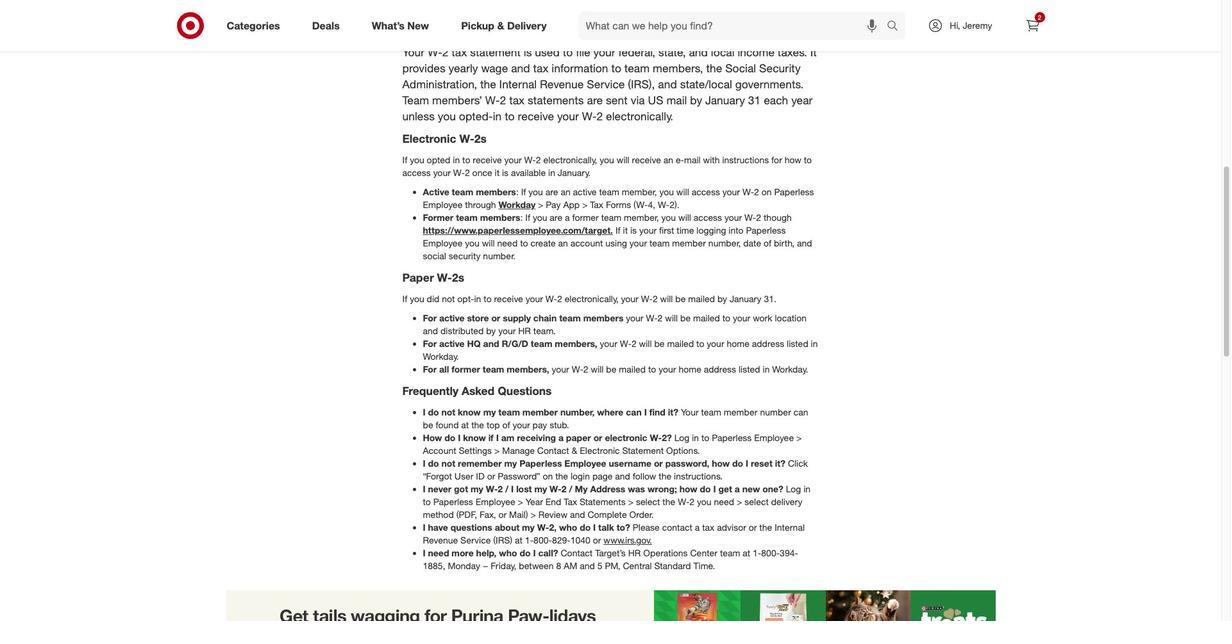 Task type: locate. For each thing, give the bounding box(es) containing it.
is inside your w-2 tax statement is used to file your federal, state, and local income taxes. it provides yearly wage and tax information to team members, the social security administration, the internal revenue service (irs), and state/local governments. team members' w-2 tax statements are sent via us mail by january 31 each year unless you opted-in to receive your w-2 electronically.
[[524, 46, 532, 59]]

& inside log in to paperless employee > account settings > manage contact & electronic statement options.
[[572, 445, 577, 456]]

2s for paper w-2s
[[452, 271, 464, 285]]

2 horizontal spatial members,
[[653, 62, 703, 75]]

w-
[[520, 15, 546, 38], [428, 46, 442, 59], [485, 94, 500, 107], [582, 110, 597, 123], [459, 132, 474, 146], [524, 155, 536, 165], [453, 167, 465, 178], [742, 187, 754, 197], [658, 199, 669, 210], [744, 212, 756, 223], [437, 271, 452, 285], [545, 294, 557, 304], [641, 294, 653, 304], [646, 313, 658, 324], [620, 338, 631, 349], [572, 364, 583, 375], [650, 433, 662, 444], [486, 484, 498, 495], [550, 484, 562, 495], [678, 497, 689, 508], [537, 522, 549, 533]]

0 horizontal spatial workday.
[[423, 351, 459, 362]]

help,
[[476, 548, 497, 559]]

if up workday
[[521, 187, 526, 197]]

the left top
[[471, 420, 484, 431]]

not for know
[[441, 407, 455, 418]]

january left 31.
[[730, 294, 761, 304]]

in inside log in to paperless employee > account settings > manage contact & electronic statement options.
[[692, 433, 699, 444]]

or up about
[[498, 509, 507, 520]]

log inside log in to paperless employee > year end tax statements > select the w-2 you need > select delivery method (pdf, fax, or mail) > review and complete order.
[[786, 484, 801, 495]]

0 horizontal spatial /
[[505, 484, 509, 495]]

electronic up i do not remember my paperless employee username or password, how do i reset it?
[[580, 445, 620, 456]]

2 vertical spatial members
[[583, 313, 623, 324]]

0 vertical spatial by
[[690, 94, 702, 107]]

got
[[454, 484, 468, 495]]

1 horizontal spatial electronic
[[580, 445, 620, 456]]

receive up once
[[473, 155, 502, 165]]

: inside former team members :  if you are a former team member, you will access your w-2 though https://www.paperlessemployee.com/target.
[[520, 212, 523, 223]]

state,
[[658, 46, 686, 59]]

2 vertical spatial at
[[743, 548, 750, 559]]

0 vertical spatial active
[[573, 187, 597, 197]]

distributed
[[440, 326, 484, 337]]

active inside :  if you are an active team member, you will access your w-2 on paperless employee through
[[573, 187, 597, 197]]

w- up end
[[550, 484, 562, 495]]

electronic
[[605, 433, 647, 444]]

members for active
[[476, 187, 516, 197]]

your inside your team member number can be found at the top of your pay stub.
[[681, 407, 699, 418]]

0 vertical spatial how
[[785, 155, 801, 165]]

and
[[689, 46, 708, 59], [511, 62, 530, 75], [658, 78, 677, 91], [797, 238, 812, 249], [423, 326, 438, 337], [483, 338, 499, 349], [615, 471, 630, 482], [570, 509, 585, 520], [580, 561, 595, 572]]

2 down wage
[[500, 94, 506, 107]]

2 / from the left
[[569, 484, 572, 495]]

not up the found
[[441, 407, 455, 418]]

1 horizontal spatial listed
[[787, 338, 808, 349]]

1 vertical spatial member,
[[624, 212, 659, 223]]

are left sent at the top of page
[[587, 94, 603, 107]]

find
[[649, 407, 665, 418]]

revenue down have
[[423, 535, 458, 546]]

are inside former team members :  if you are a former team member, you will access your w-2 though https://www.paperlessemployee.com/target.
[[550, 212, 562, 223]]

on inside click "forgot user id or password" on the login page and follow the instructions.
[[543, 471, 553, 482]]

(irs),
[[628, 78, 655, 91]]

never
[[428, 484, 452, 495]]

if inside if it is your first time logging into paperless employee you will need to create an account using your team member number, date of birth, and social security number.
[[615, 225, 620, 236]]

paperless inside log in to paperless employee > account settings > manage contact & electronic statement options.
[[712, 433, 752, 444]]

1 for from the top
[[423, 313, 437, 324]]

0 horizontal spatial internal
[[499, 78, 537, 91]]

my down id
[[471, 484, 483, 495]]

listed down location
[[787, 338, 808, 349]]

0 vertical spatial electronically,
[[543, 155, 597, 165]]

at inside your team member number can be found at the top of your pay stub.
[[461, 420, 469, 431]]

0 horizontal spatial it?
[[668, 407, 678, 418]]

tax down my
[[564, 497, 577, 508]]

team down first
[[649, 238, 670, 249]]

you up 2).
[[659, 187, 674, 197]]

i need more help, who do i call?
[[423, 548, 561, 559]]

log for i never got my w-2 / i lost my w-2 / my address was wrong; how do i get a new one?
[[786, 484, 801, 495]]

active
[[573, 187, 597, 197], [439, 313, 465, 324], [439, 338, 465, 349]]

0 horizontal spatial log
[[674, 433, 689, 444]]

1 vertical spatial &
[[572, 445, 577, 456]]

electronically.
[[606, 110, 673, 123]]

1 vertical spatial members
[[480, 212, 520, 223]]

0 vertical spatial contact
[[537, 445, 569, 456]]

receive inside your w-2 tax statement is used to file your federal, state, and local income taxes. it provides yearly wage and tax information to team members, the social security administration, the internal revenue service (irs), and state/local governments. team members' w-2 tax statements are sent via us mail by january 31 each year unless you opted-in to receive your w-2 electronically.
[[518, 110, 554, 123]]

address
[[752, 338, 784, 349], [704, 364, 736, 375]]

:  if you are an active team member, you will access your w-2 on paperless employee through
[[423, 187, 814, 210]]

0 horizontal spatial former
[[452, 364, 480, 375]]

advisor
[[717, 522, 746, 533]]

2 for from the top
[[423, 338, 437, 349]]

800- down the delivery
[[761, 548, 780, 559]]

1 vertical spatial 1-
[[753, 548, 761, 559]]

you inside your w-2 tax statement is used to file your federal, state, and local income taxes. it provides yearly wage and tax information to team members, the social security administration, the internal revenue service (irs), and state/local governments. team members' w-2 tax statements are sent via us mail by january 31 each year unless you opted-in to receive your w-2 electronically.
[[438, 110, 456, 123]]

/ left lost
[[505, 484, 509, 495]]

or inside click "forgot user id or password" on the login page and follow the instructions.
[[487, 471, 495, 482]]

0 vertical spatial members
[[476, 187, 516, 197]]

active up the distributed
[[439, 313, 465, 324]]

0 horizontal spatial of
[[502, 420, 510, 431]]

1 vertical spatial 2s
[[452, 271, 464, 285]]

instructions
[[722, 155, 769, 165]]

fax,
[[480, 509, 496, 520]]

an right create
[[558, 238, 568, 249]]

it inside if you opted in to receive your w-2 electronically, you will receive an e-mail with instructions for how to access your w-2 once it is available in january.
[[495, 167, 499, 178]]

date
[[743, 238, 761, 249]]

3 for from the top
[[423, 364, 437, 375]]

it
[[810, 46, 817, 59]]

2 vertical spatial active
[[439, 338, 465, 349]]

if for opted
[[402, 155, 407, 165]]

categories link
[[216, 12, 296, 40]]

will up 2).
[[676, 187, 689, 197]]

2 down instructions
[[754, 187, 759, 197]]

how up instructions. at the bottom right
[[712, 458, 730, 469]]

please contact a tax advisor or the internal revenue service (irs) at 1-800-829-1040 or
[[423, 522, 805, 546]]

friday,
[[491, 561, 516, 572]]

employee inside log in to paperless employee > account settings > manage contact & electronic statement options.
[[754, 433, 794, 444]]

team up forms
[[599, 187, 619, 197]]

1 vertical spatial home
[[679, 364, 701, 375]]

0 vertical spatial are
[[587, 94, 603, 107]]

access inside former team members :  if you are a former team member, you will access your w-2 though https://www.paperlessemployee.com/target.
[[694, 212, 722, 223]]

and inside log in to paperless employee > year end tax statements > select the w-2 you need > select delivery method (pdf, fax, or mail) > review and complete order.
[[570, 509, 585, 520]]

if up https://www.paperlessemployee.com/target. link in the left top of the page
[[525, 212, 530, 223]]

> right app
[[582, 199, 588, 210]]

2 inside log in to paperless employee > year end tax statements > select the w-2 you need > select delivery method (pdf, fax, or mail) > review and complete order.
[[689, 497, 694, 508]]

know
[[458, 407, 481, 418], [463, 433, 486, 444]]

deals link
[[301, 12, 356, 40]]

member inside if it is your first time logging into paperless employee you will need to create an account using your team member number, date of birth, and social security number.
[[672, 238, 706, 249]]

internal inside your w-2 tax statement is used to file your federal, state, and local income taxes. it provides yearly wage and tax information to team members, the social security administration, the internal revenue service (irs), and state/local governments. team members' w-2 tax statements are sent via us mail by january 31 each year unless you opted-in to receive your w-2 electronically.
[[499, 78, 537, 91]]

0 horizontal spatial it
[[495, 167, 499, 178]]

0 vertical spatial it
[[495, 167, 499, 178]]

a right get
[[735, 484, 740, 495]]

log inside log in to paperless employee > account settings > manage contact & electronic statement options.
[[674, 433, 689, 444]]

through
[[465, 199, 496, 210]]

my for about
[[522, 522, 535, 533]]

hq
[[467, 338, 481, 349]]

your inside your team member number can be found at the top of your pay stub.
[[513, 420, 530, 431]]

0 horizontal spatial :
[[516, 187, 519, 197]]

in
[[493, 110, 502, 123], [453, 155, 460, 165], [548, 167, 555, 178], [474, 294, 481, 304], [811, 338, 818, 349], [763, 364, 770, 375], [692, 433, 699, 444], [804, 484, 810, 495]]

2 can from the left
[[794, 407, 808, 418]]

members,
[[653, 62, 703, 75], [555, 338, 597, 349], [507, 364, 549, 375]]

are up pay
[[545, 187, 558, 197]]

in inside log in to paperless employee > year end tax statements > select the w-2 you need > select delivery method (pdf, fax, or mail) > review and complete order.
[[804, 484, 810, 495]]

1 horizontal spatial it
[[623, 225, 628, 236]]

is inside if you opted in to receive your w-2 electronically, you will receive an e-mail with instructions for how to access your w-2 once it is available in january.
[[502, 167, 508, 178]]

1 vertical spatial :
[[520, 212, 523, 223]]

are down pay
[[550, 212, 562, 223]]

active for for active hq and r/g/d team members,
[[439, 338, 465, 349]]

1 horizontal spatial is
[[524, 46, 532, 59]]

it? left click
[[775, 458, 785, 469]]

0 vertical spatial number,
[[708, 238, 741, 249]]

0 horizontal spatial 1-
[[525, 535, 534, 546]]

tax inside please contact a tax advisor or the internal revenue service (irs) at 1-800-829-1040 or
[[702, 522, 715, 533]]

0 horizontal spatial at
[[461, 420, 469, 431]]

0 vertical spatial members,
[[653, 62, 703, 75]]

0 vertical spatial 1-
[[525, 535, 534, 546]]

jeremy
[[963, 20, 992, 31]]

can
[[626, 407, 642, 418], [794, 407, 808, 418]]

the
[[706, 62, 722, 75], [480, 78, 496, 91], [471, 420, 484, 431], [555, 471, 568, 482], [659, 471, 671, 482], [663, 497, 675, 508], [759, 522, 772, 533]]

at
[[461, 420, 469, 431], [515, 535, 523, 546], [743, 548, 750, 559]]

0 vertical spatial of
[[764, 238, 771, 249]]

it up "using"
[[623, 225, 628, 236]]

r/g/d
[[502, 338, 528, 349]]

tax
[[452, 46, 467, 59], [533, 62, 549, 75], [509, 94, 525, 107], [702, 522, 715, 533]]

paperless up the though
[[774, 187, 814, 197]]

1 horizontal spatial member
[[672, 238, 706, 249]]

1 horizontal spatial select
[[745, 497, 769, 508]]

my up top
[[483, 407, 496, 418]]

the inside log in to paperless employee > year end tax statements > select the w-2 you need > select delivery method (pdf, fax, or mail) > review and complete order.
[[663, 497, 675, 508]]

0 horizontal spatial &
[[497, 19, 504, 32]]

access
[[402, 167, 431, 178], [692, 187, 720, 197], [694, 212, 722, 223]]

0 vertical spatial know
[[458, 407, 481, 418]]

between
[[519, 561, 554, 572]]

one?
[[763, 484, 783, 495]]

need inside log in to paperless employee > year end tax statements > select the w-2 you need > select delivery method (pdf, fax, or mail) > review and complete order.
[[714, 497, 734, 508]]

supply
[[503, 313, 531, 324]]

not for remember
[[441, 458, 455, 469]]

hi,
[[950, 20, 960, 31]]

know for at
[[458, 407, 481, 418]]

mail
[[666, 94, 687, 107], [684, 155, 701, 165]]

team right find
[[701, 407, 721, 418]]

your up provides
[[402, 46, 425, 59]]

for left hq
[[423, 338, 437, 349]]

be inside your w-2 will be mailed to your work location and distributed by your hr team.
[[680, 313, 691, 324]]

31
[[748, 94, 761, 107]]

you down pay
[[533, 212, 547, 223]]

0 vertical spatial an
[[663, 155, 673, 165]]

"forgot
[[423, 471, 452, 482]]

0 horizontal spatial who
[[499, 548, 517, 559]]

file
[[576, 46, 590, 59]]

0 horizontal spatial hr
[[518, 326, 531, 337]]

settings
[[459, 445, 492, 456]]

am
[[501, 433, 514, 444]]

if for is
[[615, 225, 620, 236]]

at right the found
[[461, 420, 469, 431]]

1 vertical spatial is
[[502, 167, 508, 178]]

1 vertical spatial service
[[460, 535, 491, 546]]

questions
[[498, 385, 552, 398]]

workday. up the all
[[423, 351, 459, 362]]

are
[[587, 94, 603, 107], [545, 187, 558, 197], [550, 212, 562, 223]]

advertisement region
[[226, 591, 995, 622]]

0 horizontal spatial your
[[402, 46, 425, 59]]

know down frequently asked questions
[[458, 407, 481, 418]]

the left login
[[555, 471, 568, 482]]

create
[[530, 238, 556, 249]]

–
[[483, 561, 488, 572]]

members inside former team members :  if you are a former team member, you will access your w-2 though https://www.paperlessemployee.com/target.
[[480, 212, 520, 223]]

2 up your w-2 will be mailed to your work location and distributed by your hr team.
[[653, 294, 658, 304]]

can right number
[[794, 407, 808, 418]]

will inside your w-2 will be mailed to your home address listed in workday.
[[639, 338, 652, 349]]

0 vertical spatial log
[[674, 433, 689, 444]]

1 vertical spatial it?
[[775, 458, 785, 469]]

1 horizontal spatial log
[[786, 484, 801, 495]]

operations
[[643, 548, 688, 559]]

2 horizontal spatial need
[[714, 497, 734, 508]]

1 vertical spatial workday.
[[772, 364, 808, 375]]

2 left once
[[465, 167, 470, 178]]

receive down statements
[[518, 110, 554, 123]]

0 vertical spatial member,
[[622, 187, 657, 197]]

w- up "active team members"
[[453, 167, 465, 178]]

2 down password"
[[498, 484, 503, 495]]

sent
[[606, 94, 628, 107]]

0 horizontal spatial address
[[704, 364, 736, 375]]

will up the number.
[[482, 238, 495, 249]]

0 vertical spatial 800-
[[534, 535, 552, 546]]

not
[[442, 294, 455, 304], [441, 407, 455, 418], [441, 458, 455, 469]]

log up options. on the right bottom of the page
[[674, 433, 689, 444]]

do left reset
[[732, 458, 743, 469]]

1 vertical spatial need
[[714, 497, 734, 508]]

2 horizontal spatial member
[[724, 407, 758, 418]]

1 horizontal spatial how
[[712, 458, 730, 469]]

i up "forgot
[[423, 458, 426, 469]]

0 vertical spatial workday.
[[423, 351, 459, 362]]

your
[[593, 46, 615, 59], [557, 110, 579, 123], [504, 155, 522, 165], [433, 167, 451, 178], [722, 187, 740, 197], [724, 212, 742, 223], [639, 225, 657, 236], [630, 238, 647, 249], [526, 294, 543, 304], [621, 294, 638, 304], [626, 313, 643, 324], [733, 313, 750, 324], [498, 326, 516, 337], [600, 338, 617, 349], [707, 338, 724, 349], [552, 364, 569, 375], [659, 364, 676, 375], [513, 420, 530, 431]]

0 vertical spatial is
[[524, 46, 532, 59]]

is inside if it is your first time logging into paperless employee you will need to create an account using your team member number, date of birth, and social security number.
[[630, 225, 637, 236]]

member, inside former team members :  if you are a former team member, you will access your w-2 though https://www.paperlessemployee.com/target.
[[624, 212, 659, 223]]

1 vertical spatial statements
[[580, 497, 626, 508]]

member, up '(w-'
[[622, 187, 657, 197]]

0 horizontal spatial number,
[[560, 407, 595, 418]]

in inside your w-2 tax statement is used to file your federal, state, and local income taxes. it provides yearly wage and tax information to team members, the social security administration, the internal revenue service (irs), and state/local governments. team members' w-2 tax statements are sent via us mail by january 31 each year unless you opted-in to receive your w-2 electronically.
[[493, 110, 502, 123]]

0 vertical spatial for
[[423, 313, 437, 324]]

home
[[727, 338, 749, 349], [679, 364, 701, 375]]

1 horizontal spatial number,
[[708, 238, 741, 249]]

paperless
[[774, 187, 814, 197], [746, 225, 786, 236], [712, 433, 752, 444], [519, 458, 562, 469], [433, 497, 473, 508]]

need inside if it is your first time logging into paperless employee you will need to create an account using your team member number, date of birth, and social security number.
[[497, 238, 518, 249]]

0 vertical spatial statements
[[597, 15, 701, 38]]

& right pickup
[[497, 19, 504, 32]]

mail inside your w-2 tax statement is used to file your federal, state, and local income taxes. it provides yearly wage and tax information to team members, the social security administration, the internal revenue service (irs), and state/local governments. team members' w-2 tax statements are sent via us mail by january 31 each year unless you opted-in to receive your w-2 electronically.
[[666, 94, 687, 107]]

tax left forms
[[590, 199, 603, 210]]

listed
[[787, 338, 808, 349], [739, 364, 760, 375]]

be
[[675, 294, 686, 304], [680, 313, 691, 324], [654, 338, 665, 349], [606, 364, 616, 375], [423, 420, 433, 431]]

can right where on the bottom
[[626, 407, 642, 418]]

hi, jeremy
[[950, 20, 992, 31]]

user
[[454, 471, 473, 482]]

or inside log in to paperless employee > year end tax statements > select the w-2 you need > select delivery method (pdf, fax, or mail) > review and complete order.
[[498, 509, 507, 520]]

former inside former team members :  if you are a former team member, you will access your w-2 though https://www.paperlessemployee.com/target.
[[572, 212, 599, 223]]

0 horizontal spatial on
[[543, 471, 553, 482]]

paperless inside log in to paperless employee > year end tax statements > select the w-2 you need > select delivery method (pdf, fax, or mail) > review and complete order.
[[433, 497, 473, 508]]

of up am
[[502, 420, 510, 431]]

electronic up opted
[[402, 132, 456, 146]]

access inside if you opted in to receive your w-2 electronically, you will receive an e-mail with instructions for how to access your w-2 once it is available in january.
[[402, 167, 431, 178]]

w- up the statement
[[650, 433, 662, 444]]

delivery
[[507, 19, 547, 32]]

1 horizontal spatial your
[[681, 407, 699, 418]]

0 vertical spatial who
[[559, 522, 577, 533]]

a inside please contact a tax advisor or the internal revenue service (irs) at 1-800-829-1040 or
[[695, 522, 700, 533]]

paperless down the though
[[746, 225, 786, 236]]

service inside please contact a tax advisor or the internal revenue service (irs) at 1-800-829-1040 or
[[460, 535, 491, 546]]

more
[[452, 548, 474, 559]]

>
[[538, 199, 543, 210], [582, 199, 588, 210], [796, 433, 802, 444], [494, 445, 500, 456], [518, 497, 523, 508], [628, 497, 634, 508], [737, 497, 742, 508], [531, 509, 536, 520]]

employee down number
[[754, 433, 794, 444]]

opt-
[[457, 294, 474, 304]]

i left find
[[644, 407, 647, 418]]

0 vertical spatial home
[[727, 338, 749, 349]]

and inside if it is your first time logging into paperless employee you will need to create an account using your team member number, date of birth, and social security number.
[[797, 238, 812, 249]]

members, up questions
[[507, 364, 549, 375]]

2 vertical spatial for
[[423, 364, 437, 375]]

my up year
[[534, 484, 547, 495]]

security
[[449, 251, 481, 262]]

is left used
[[524, 46, 532, 59]]

address
[[590, 484, 625, 495]]

end
[[545, 497, 561, 508]]

w- down your w-2 will be mailed to your home address listed in workday.
[[572, 364, 583, 375]]

0 vertical spatial access
[[402, 167, 431, 178]]

0 horizontal spatial electronic
[[402, 132, 456, 146]]

i have questions about my w-2, who do i talk to?
[[423, 522, 633, 533]]

2 inside :  if you are an active team member, you will access your w-2 on paperless employee through
[[754, 187, 759, 197]]

team right chain
[[559, 313, 581, 324]]

need up the number.
[[497, 238, 518, 249]]

my for know
[[483, 407, 496, 418]]

search button
[[881, 12, 912, 42]]

w- inside former team members :  if you are a former team member, you will access your w-2 though https://www.paperlessemployee.com/target.
[[744, 212, 756, 223]]

will up time
[[678, 212, 691, 223]]

year
[[791, 94, 813, 107]]

for for your w-2 will be mailed to your home address listed in workday.
[[423, 338, 437, 349]]

if for did
[[402, 294, 407, 304]]

0 vertical spatial tax
[[562, 15, 592, 38]]

electronic
[[402, 132, 456, 146], [580, 445, 620, 456]]

to inside your w-2 will be mailed to your home address listed in workday.
[[696, 338, 704, 349]]

1 horizontal spatial can
[[794, 407, 808, 418]]

1 horizontal spatial home
[[727, 338, 749, 349]]

location
[[775, 313, 807, 324]]

tax up yearly
[[452, 46, 467, 59]]

page
[[592, 471, 613, 482]]

w- inside :  if you are an active team member, you will access your w-2 on paperless employee through
[[742, 187, 754, 197]]

number, down into
[[708, 238, 741, 249]]

1- inside contact target's hr operations center team at 1-800-394- 1885, monday – friday, between 8 am and 5 pm, central standard time.
[[753, 548, 761, 559]]

statements
[[597, 15, 701, 38], [580, 497, 626, 508]]

used
[[535, 46, 560, 59]]

are inside your w-2 tax statement is used to file your federal, state, and local income taxes. it provides yearly wage and tax information to team members, the social security administration, the internal revenue service (irs), and state/local governments. team members' w-2 tax statements are sent via us mail by january 31 each year unless you opted-in to receive your w-2 electronically.
[[587, 94, 603, 107]]

800- inside please contact a tax advisor or the internal revenue service (irs) at 1-800-829-1040 or
[[534, 535, 552, 546]]

members up through
[[476, 187, 516, 197]]

your right find
[[681, 407, 699, 418]]

2 vertical spatial an
[[558, 238, 568, 249]]

2 vertical spatial are
[[550, 212, 562, 223]]

electronically, up your w-2 will be mailed to your work location and distributed by your hr team.
[[565, 294, 619, 304]]

1 vertical spatial contact
[[561, 548, 593, 559]]

an left e- on the top right
[[663, 155, 673, 165]]

i
[[423, 407, 426, 418], [644, 407, 647, 418], [458, 433, 461, 444], [496, 433, 499, 444], [423, 458, 426, 469], [746, 458, 748, 469], [423, 484, 426, 495], [511, 484, 514, 495], [713, 484, 716, 495], [423, 522, 426, 533], [593, 522, 596, 533], [423, 548, 426, 559], [533, 548, 536, 559]]

: inside :  if you are an active team member, you will access your w-2 on paperless employee through
[[516, 187, 519, 197]]

2 horizontal spatial is
[[630, 225, 637, 236]]

it? right find
[[668, 407, 678, 418]]

call?
[[538, 548, 558, 559]]

by down store
[[486, 326, 496, 337]]

it right once
[[495, 167, 499, 178]]

2 right jeremy
[[1038, 13, 1041, 21]]

2 vertical spatial not
[[441, 458, 455, 469]]

1 horizontal spatial 2s
[[474, 132, 487, 146]]

contact inside log in to paperless employee > account settings > manage contact & electronic statement options.
[[537, 445, 569, 456]]

by left 31.
[[717, 294, 727, 304]]

0 vertical spatial january
[[705, 94, 745, 107]]

& inside pickup & delivery link
[[497, 19, 504, 32]]

employee inside :  if you are an active team member, you will access your w-2 on paperless employee through
[[423, 199, 463, 210]]

paperless inside if it is your first time logging into paperless employee you will need to create an account using your team member number, date of birth, and social security number.
[[746, 225, 786, 236]]

0 vertical spatial listed
[[787, 338, 808, 349]]

hr
[[518, 326, 531, 337], [628, 548, 641, 559]]

829-
[[552, 535, 570, 546]]

log in to paperless employee > account settings > manage contact & electronic statement options.
[[423, 433, 802, 456]]

delivery
[[771, 497, 802, 508]]

each
[[764, 94, 788, 107]]

w- down statements
[[582, 110, 597, 123]]

1 vertical spatial not
[[441, 407, 455, 418]]

team down forms
[[601, 212, 621, 223]]

mail inside if you opted in to receive your w-2 electronically, you will receive an e-mail with instructions for how to access your w-2 once it is available in january.
[[684, 155, 701, 165]]

2 inside your w-2 will be mailed to your work location and distributed by your hr team.
[[658, 313, 663, 324]]

team up through
[[452, 187, 473, 197]]

contact
[[662, 522, 692, 533]]

paperless inside :  if you are an active team member, you will access your w-2 on paperless employee through
[[774, 187, 814, 197]]

and inside click "forgot user id or password" on the login page and follow the instructions.
[[615, 471, 630, 482]]

it
[[495, 167, 499, 178], [623, 225, 628, 236]]

will inside if it is your first time logging into paperless employee you will need to create an account using your team member number, date of birth, and social security number.
[[482, 238, 495, 249]]

1 horizontal spatial :
[[520, 212, 523, 223]]

income
[[738, 46, 775, 59]]

team inside your w-2 tax statement is used to file your federal, state, and local income taxes. it provides yearly wage and tax information to team members, the social security administration, the internal revenue service (irs), and state/local governments. team members' w-2 tax statements are sent via us mail by january 31 each year unless you opted-in to receive your w-2 electronically.
[[624, 62, 650, 75]]

opted
[[427, 155, 450, 165]]

1 vertical spatial how
[[712, 458, 730, 469]]

i right if
[[496, 433, 499, 444]]

w- inside log in to paperless employee > year end tax statements > select the w-2 you need > select delivery method (pdf, fax, or mail) > review and complete order.
[[678, 497, 689, 508]]



Task type: vqa. For each thing, say whether or not it's contained in the screenshot.
Specifications dropdown button
no



Task type: describe. For each thing, give the bounding box(es) containing it.
will down your w-2 will be mailed to your home address listed in workday.
[[591, 364, 604, 375]]

pm,
[[605, 561, 620, 572]]

your inside :  if you are an active team member, you will access your w-2 on paperless employee through
[[722, 187, 740, 197]]

2s for electronic w-2s
[[474, 132, 487, 146]]

members for former
[[480, 212, 520, 223]]

to inside log in to paperless employee > account settings > manage contact & electronic statement options.
[[701, 433, 709, 444]]

w- up chain
[[545, 294, 557, 304]]

0 vertical spatial electronic
[[402, 132, 456, 146]]

2 up available
[[536, 155, 541, 165]]

team up asked
[[483, 364, 504, 375]]

by inside your w-2 will be mailed to your work location and distributed by your hr team.
[[486, 326, 496, 337]]

2 up provides
[[442, 46, 448, 59]]

your for w-
[[402, 46, 425, 59]]

and left local
[[689, 46, 708, 59]]

pickup & delivery
[[461, 19, 547, 32]]

> left 'manage'
[[494, 445, 500, 456]]

w- up provides
[[428, 46, 442, 59]]

where
[[597, 407, 623, 418]]

or up follow
[[654, 458, 663, 469]]

1 horizontal spatial it?
[[775, 458, 785, 469]]

2 horizontal spatial by
[[717, 294, 727, 304]]

member inside your team member number can be found at the top of your pay stub.
[[724, 407, 758, 418]]

if inside former team members :  if you are a former team member, you will access your w-2 though https://www.paperlessemployee.com/target.
[[525, 212, 530, 223]]

do up "forgot
[[428, 458, 439, 469]]

tax left statements
[[509, 94, 525, 107]]

do down instructions. at the bottom right
[[700, 484, 711, 495]]

taxes.
[[778, 46, 807, 59]]

revenue inside please contact a tax advisor or the internal revenue service (irs) at 1-800-829-1040 or
[[423, 535, 458, 546]]

the up state/local
[[706, 62, 722, 75]]

you up :  if you are an active team member, you will access your w-2 on paperless employee through
[[600, 155, 614, 165]]

you up first
[[661, 212, 676, 223]]

new
[[407, 19, 429, 32]]

hr inside your w-2 will be mailed to your work location and distributed by your hr team.
[[518, 326, 531, 337]]

or right paper
[[594, 433, 602, 444]]

number, inside if it is your first time logging into paperless employee you will need to create an account using your team member number, date of birth, and social security number.
[[708, 238, 741, 249]]

governments.
[[735, 78, 804, 91]]

paperless up password"
[[519, 458, 562, 469]]

lost
[[516, 484, 532, 495]]

> down year
[[531, 509, 536, 520]]

tax down used
[[533, 62, 549, 75]]

are inside :  if you are an active team member, you will access your w-2 on paperless employee through
[[545, 187, 558, 197]]

w- down "opted-"
[[459, 132, 474, 146]]

do up 1040 on the left
[[580, 522, 591, 533]]

to inside your w-2 will be mailed to your work location and distributed by your hr team.
[[722, 313, 730, 324]]

https://www.paperlessemployee.com/target.
[[423, 225, 613, 236]]

1040
[[570, 535, 590, 546]]

new
[[742, 484, 760, 495]]

team down through
[[456, 212, 478, 223]]

mailed inside your w-2 will be mailed to your home address listed in workday.
[[667, 338, 694, 349]]

talk
[[598, 522, 614, 533]]

an inside if it is your first time logging into paperless employee you will need to create an account using your team member number, date of birth, and social security number.
[[558, 238, 568, 249]]

your for team
[[681, 407, 699, 418]]

do up the found
[[428, 407, 439, 418]]

in inside your w-2 will be mailed to your home address listed in workday.
[[811, 338, 818, 349]]

contact target's hr operations center team at 1-800-394- 1885, monday – friday, between 8 am and 5 pm, central standard time.
[[423, 548, 798, 572]]

team inside :  if you are an active team member, you will access your w-2 on paperless employee through
[[599, 187, 619, 197]]

team.
[[533, 326, 556, 337]]

us
[[648, 94, 663, 107]]

w- right 4,
[[658, 199, 669, 210]]

w-2 tax statements
[[520, 15, 701, 38]]

1 vertical spatial electronically,
[[565, 294, 619, 304]]

> up advisor
[[737, 497, 742, 508]]

review
[[538, 509, 567, 520]]

about
[[495, 522, 519, 533]]

local
[[711, 46, 734, 59]]

i do not know my team member number, where can i find it?
[[423, 407, 681, 418]]

listed inside your w-2 will be mailed to your home address listed in workday.
[[787, 338, 808, 349]]

w- up fax,
[[486, 484, 498, 495]]

will inside :  if you are an active team member, you will access your w-2 on paperless employee through
[[676, 187, 689, 197]]

2 inside former team members :  if you are a former team member, you will access your w-2 though https://www.paperlessemployee.com/target.
[[756, 212, 761, 223]]

manage
[[502, 445, 535, 456]]

instructions.
[[674, 471, 723, 482]]

31.
[[764, 294, 776, 304]]

1 vertical spatial january
[[730, 294, 761, 304]]

statement
[[470, 46, 521, 59]]

mailed inside your w-2 will be mailed to your work location and distributed by your hr team.
[[693, 313, 720, 324]]

your inside former team members :  if you are a former team member, you will access your w-2 though https://www.paperlessemployee.com/target.
[[724, 212, 742, 223]]

employee inside log in to paperless employee > year end tax statements > select the w-2 you need > select delivery method (pdf, fax, or mail) > review and complete order.
[[476, 497, 515, 508]]

team down team.
[[531, 338, 552, 349]]

0 horizontal spatial member
[[522, 407, 558, 418]]

questions
[[451, 522, 492, 533]]

> up "mail)"
[[518, 497, 523, 508]]

it inside if it is your first time logging into paperless employee you will need to create an account using your team member number, date of birth, and social security number.
[[623, 225, 628, 236]]

0 horizontal spatial members,
[[507, 364, 549, 375]]

394-
[[780, 548, 798, 559]]

w- inside your w-2 will be mailed to your home address listed in workday.
[[620, 338, 631, 349]]

will up your w-2 will be mailed to your work location and distributed by your hr team.
[[660, 294, 673, 304]]

wrong;
[[648, 484, 677, 495]]

1 vertical spatial tax
[[590, 199, 603, 210]]

i up between
[[533, 548, 536, 559]]

0 vertical spatial it?
[[668, 407, 678, 418]]

(irs)
[[493, 535, 512, 546]]

1 horizontal spatial workday.
[[772, 364, 808, 375]]

home inside your w-2 will be mailed to your home address listed in workday.
[[727, 338, 749, 349]]

workday. inside your w-2 will be mailed to your home address listed in workday.
[[423, 351, 459, 362]]

2 select from the left
[[745, 497, 769, 508]]

team inside your team member number can be found at the top of your pay stub.
[[701, 407, 721, 418]]

the inside your team member number can be found at the top of your pay stub.
[[471, 420, 484, 431]]

log for how do i know if i am receiving a paper or electronic w-2?
[[674, 433, 689, 444]]

provides
[[402, 62, 445, 75]]

and right hq
[[483, 338, 499, 349]]

hr inside contact target's hr operations center team at 1-800-394- 1885, monday – friday, between 8 am and 5 pm, central standard time.
[[628, 548, 641, 559]]

did
[[427, 294, 439, 304]]

app
[[563, 199, 580, 210]]

if inside :  if you are an active team member, you will access your w-2 on paperless employee through
[[521, 187, 526, 197]]

1- inside please contact a tax advisor or the internal revenue service (irs) at 1-800-829-1040 or
[[525, 535, 534, 546]]

0 vertical spatial not
[[442, 294, 455, 304]]

will inside if you opted in to receive your w-2 electronically, you will receive an e-mail with instructions for how to access your w-2 once it is available in january.
[[617, 155, 629, 165]]

w- down the review
[[537, 522, 549, 533]]

january inside your w-2 tax statement is used to file your federal, state, and local income taxes. it provides yearly wage and tax information to team members, the social security administration, the internal revenue service (irs), and state/local governments. team members' w-2 tax statements are sent via us mail by january 31 each year unless you opted-in to receive your w-2 electronically.
[[705, 94, 745, 107]]

address inside your w-2 will be mailed to your home address listed in workday.
[[752, 338, 784, 349]]

What can we help you find? suggestions appear below search field
[[578, 12, 890, 40]]

workday link
[[499, 199, 535, 210]]

social
[[423, 251, 446, 262]]

team inside contact target's hr operations center team at 1-800-394- 1885, monday – friday, between 8 am and 5 pm, central standard time.
[[720, 548, 740, 559]]

unless
[[402, 110, 435, 123]]

you inside log in to paperless employee > year end tax statements > select the w-2 you need > select delivery method (pdf, fax, or mail) > review and complete order.
[[697, 497, 711, 508]]

1 vertical spatial number,
[[560, 407, 595, 418]]

a down stub.
[[558, 433, 564, 444]]

the up wrong; on the bottom right of page
[[659, 471, 671, 482]]

the inside please contact a tax advisor or the internal revenue service (irs) at 1-800-829-1040 or
[[759, 522, 772, 533]]

1 vertical spatial listed
[[739, 364, 760, 375]]

> up click
[[796, 433, 802, 444]]

will inside former team members :  if you are a former team member, you will access your w-2 though https://www.paperlessemployee.com/target.
[[678, 212, 691, 223]]

time
[[677, 225, 694, 236]]

stub.
[[550, 420, 569, 431]]

https://www.paperlessemployee.com/target. link
[[423, 225, 613, 236]]

1885,
[[423, 561, 445, 572]]

you left opted
[[410, 155, 424, 165]]

revenue inside your w-2 tax statement is used to file your federal, state, and local income taxes. it provides yearly wage and tax information to team members, the social security administration, the internal revenue service (irs), and state/local governments. team members' w-2 tax statements are sent via us mail by january 31 each year unless you opted-in to receive your w-2 electronically.
[[540, 78, 584, 91]]

for for your w-2 will be mailed to your work location and distributed by your hr team.
[[423, 313, 437, 324]]

i left have
[[423, 522, 426, 533]]

2 down your w-2 will be mailed to your home address listed in workday.
[[583, 364, 588, 375]]

what's
[[372, 19, 405, 32]]

2 up for active store or supply chain team members
[[557, 294, 562, 304]]

a inside former team members :  if you are a former team member, you will access your w-2 though https://www.paperlessemployee.com/target.
[[565, 212, 570, 223]]

do up between
[[520, 548, 531, 559]]

of inside your team member number can be found at the top of your pay stub.
[[502, 420, 510, 431]]

0 horizontal spatial how
[[679, 484, 697, 495]]

receive up supply
[[494, 294, 523, 304]]

pay
[[533, 420, 547, 431]]

you left 'did'
[[410, 294, 424, 304]]

an inside :  if you are an active team member, you will access your w-2 on paperless employee through
[[561, 187, 570, 197]]

you down available
[[529, 187, 543, 197]]

or right store
[[491, 313, 500, 324]]

you inside if it is your first time logging into paperless employee you will need to create an account using your team member number, date of birth, and social security number.
[[465, 238, 479, 249]]

though
[[764, 212, 792, 223]]

team up top
[[498, 407, 520, 418]]

do down the found
[[445, 433, 455, 444]]

i do not remember my paperless employee username or password, how do i reset it?
[[423, 458, 788, 469]]

team inside if it is your first time logging into paperless employee you will need to create an account using your team member number, date of birth, and social security number.
[[649, 238, 670, 249]]

w- up available
[[524, 155, 536, 165]]

w- inside your w-2 will be mailed to your work location and distributed by your hr team.
[[646, 313, 658, 324]]

via
[[631, 94, 645, 107]]

with
[[703, 155, 720, 165]]

mail)
[[509, 509, 528, 520]]

am
[[564, 561, 577, 572]]

i left talk
[[593, 522, 596, 533]]

i left get
[[713, 484, 716, 495]]

paper
[[402, 271, 434, 285]]

w- up your w-2 will be mailed to your work location and distributed by your hr team.
[[641, 294, 653, 304]]

tax inside log in to paperless employee > year end tax statements > select the w-2 you need > select delivery method (pdf, fax, or mail) > review and complete order.
[[564, 497, 577, 508]]

members, inside your w-2 tax statement is used to file your federal, state, and local income taxes. it provides yearly wage and tax information to team members, the social security administration, the internal revenue service (irs), and state/local governments. team members' w-2 tax statements are sent via us mail by january 31 each year unless you opted-in to receive your w-2 electronically.
[[653, 62, 703, 75]]

and inside your w-2 will be mailed to your work location and distributed by your hr team.
[[423, 326, 438, 337]]

to?
[[617, 522, 630, 533]]

receive left e- on the top right
[[632, 155, 661, 165]]

and inside contact target's hr operations center team at 1-800-394- 1885, monday – friday, between 8 am and 5 pm, central standard time.
[[580, 561, 595, 572]]

be inside your team member number can be found at the top of your pay stub.
[[423, 420, 433, 431]]

if
[[488, 433, 494, 444]]

have
[[428, 522, 448, 533]]

2 vertical spatial need
[[428, 548, 449, 559]]

center
[[690, 548, 717, 559]]

the down wage
[[480, 78, 496, 91]]

can inside your team member number can be found at the top of your pay stub.
[[794, 407, 808, 418]]

i left the never
[[423, 484, 426, 495]]

state/local
[[680, 78, 732, 91]]

1 vertical spatial who
[[499, 548, 517, 559]]

my for remember
[[504, 458, 517, 469]]

employee inside if it is your first time logging into paperless employee you will need to create an account using your team member number, date of birth, and social security number.
[[423, 238, 463, 249]]

click
[[788, 458, 808, 469]]

2 up used
[[546, 15, 556, 38]]

employee up login
[[564, 458, 606, 469]]

w- down "social"
[[437, 271, 452, 285]]

what's new link
[[361, 12, 445, 40]]

categories
[[227, 19, 280, 32]]

to inside if it is your first time logging into paperless employee you will need to create an account using your team member number, date of birth, and social security number.
[[520, 238, 528, 249]]

social
[[725, 62, 756, 75]]

top
[[487, 420, 500, 431]]

target's
[[595, 548, 626, 559]]

and right wage
[[511, 62, 530, 75]]

1 horizontal spatial who
[[559, 522, 577, 533]]

id
[[476, 471, 485, 482]]

paper
[[566, 433, 591, 444]]

electronically, inside if you opted in to receive your w-2 electronically, you will receive an e-mail with instructions for how to access your w-2 once it is available in january.
[[543, 155, 597, 165]]

at inside contact target's hr operations center team at 1-800-394- 1885, monday – friday, between 8 am and 5 pm, central standard time.
[[743, 548, 750, 559]]

5
[[597, 561, 602, 572]]

federal,
[[618, 46, 655, 59]]

asked
[[462, 385, 495, 398]]

or right advisor
[[749, 522, 757, 533]]

by inside your w-2 tax statement is used to file your federal, state, and local income taxes. it provides yearly wage and tax information to team members, the social security administration, the internal revenue service (irs), and state/local governments. team members' w-2 tax statements are sent via us mail by january 31 each year unless you opted-in to receive your w-2 electronically.
[[690, 94, 702, 107]]

i up 1885,
[[423, 548, 426, 559]]

2).
[[669, 199, 679, 210]]

and up us
[[658, 78, 677, 91]]

i down frequently
[[423, 407, 426, 418]]

password,
[[665, 458, 709, 469]]

0 horizontal spatial home
[[679, 364, 701, 375]]

on inside :  if you are an active team member, you will access your w-2 on paperless employee through
[[762, 187, 772, 197]]

remember
[[458, 458, 502, 469]]

8
[[556, 561, 561, 572]]

all
[[439, 364, 449, 375]]

member, inside :  if you are an active team member, you will access your w-2 on paperless employee through
[[622, 187, 657, 197]]

w- up "opted-"
[[485, 94, 500, 107]]

1 / from the left
[[505, 484, 509, 495]]

birth,
[[774, 238, 795, 249]]

e-
[[676, 155, 684, 165]]

contact inside contact target's hr operations center team at 1-800-394- 1885, monday – friday, between 8 am and 5 pm, central standard time.
[[561, 548, 593, 559]]

how
[[423, 433, 442, 444]]

order.
[[629, 509, 654, 520]]

1 horizontal spatial members,
[[555, 338, 597, 349]]

active for for active store or supply chain team members
[[439, 313, 465, 324]]

how inside if you opted in to receive your w-2 electronically, you will receive an e-mail with instructions for how to access your w-2 once it is available in january.
[[785, 155, 801, 165]]

1 can from the left
[[626, 407, 642, 418]]

i down the found
[[458, 433, 461, 444]]

or down talk
[[593, 535, 601, 546]]

2 left electronically.
[[597, 110, 603, 123]]

of inside if it is your first time logging into paperless employee you will need to create an account using your team member number, date of birth, and social security number.
[[764, 238, 771, 249]]

former
[[423, 212, 453, 223]]

2 inside your w-2 will be mailed to your home address listed in workday.
[[631, 338, 636, 349]]

w- up used
[[520, 15, 546, 38]]

once
[[472, 167, 492, 178]]

password"
[[498, 471, 540, 482]]

internal inside please contact a tax advisor or the internal revenue service (irs) at 1-800-829-1040 or
[[775, 522, 805, 533]]

will inside your w-2 will be mailed to your work location and distributed by your hr team.
[[665, 313, 678, 324]]

i left reset
[[746, 458, 748, 469]]

1 select from the left
[[636, 497, 660, 508]]

access inside :  if you are an active team member, you will access your w-2 on paperless employee through
[[692, 187, 720, 197]]

for active hq and r/g/d team members,
[[423, 338, 597, 349]]

2 left my
[[562, 484, 567, 495]]

(pdf,
[[456, 509, 477, 520]]

electronic inside log in to paperless employee > account settings > manage contact & electronic statement options.
[[580, 445, 620, 456]]

statements
[[528, 94, 584, 107]]

know for settings
[[463, 433, 486, 444]]

> left pay
[[538, 199, 543, 210]]

i left lost
[[511, 484, 514, 495]]

> down was
[[628, 497, 634, 508]]



